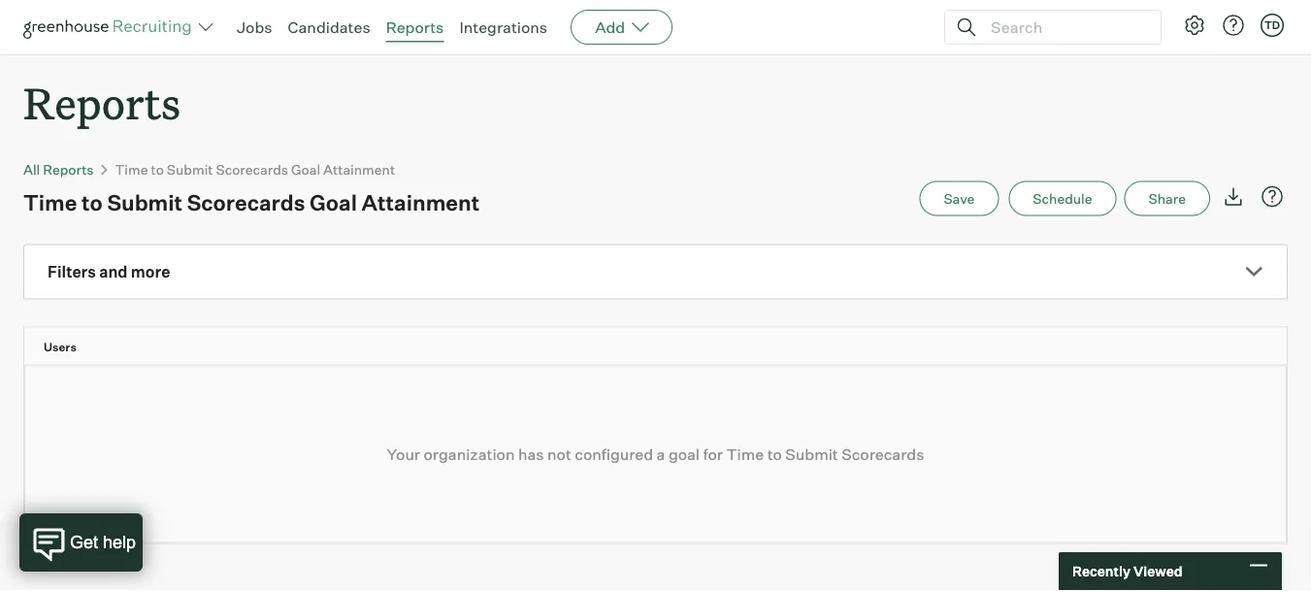 Task type: vqa. For each thing, say whether or not it's contained in the screenshot.
INTEGRATIONS
yes



Task type: locate. For each thing, give the bounding box(es) containing it.
1 vertical spatial to
[[82, 189, 103, 216]]

0 vertical spatial scorecards
[[216, 161, 288, 178]]

1 vertical spatial time
[[23, 189, 77, 216]]

Search text field
[[986, 13, 1144, 41]]

scorecards
[[216, 161, 288, 178], [187, 189, 305, 216], [842, 445, 925, 464]]

2 vertical spatial to
[[768, 445, 782, 464]]

all
[[23, 161, 40, 178]]

time
[[115, 161, 148, 178], [23, 189, 77, 216], [726, 445, 764, 464]]

all reports
[[23, 161, 94, 178]]

goal
[[291, 161, 320, 178], [310, 189, 357, 216]]

1 horizontal spatial to
[[151, 161, 164, 178]]

your
[[387, 445, 420, 464]]

submit
[[167, 161, 213, 178], [107, 189, 183, 216], [786, 445, 838, 464]]

0 vertical spatial time
[[115, 161, 148, 178]]

0 horizontal spatial to
[[82, 189, 103, 216]]

more
[[131, 262, 170, 282]]

reports down "greenhouse recruiting" 'image'
[[23, 74, 181, 131]]

0 vertical spatial goal
[[291, 161, 320, 178]]

save
[[944, 190, 975, 207]]

download image
[[1222, 185, 1245, 208]]

organization
[[424, 445, 515, 464]]

2 horizontal spatial to
[[768, 445, 782, 464]]

attainment
[[323, 161, 395, 178], [362, 189, 480, 216]]

schedule
[[1033, 190, 1093, 207]]

0 vertical spatial reports
[[386, 17, 444, 37]]

reports right all at the top
[[43, 161, 94, 178]]

save button
[[920, 181, 999, 216]]

faq image
[[1261, 185, 1284, 208]]

for
[[703, 445, 723, 464]]

1 vertical spatial time to submit scorecards goal attainment
[[23, 189, 480, 216]]

time right all reports
[[115, 161, 148, 178]]

time right for
[[726, 445, 764, 464]]

goal
[[669, 445, 700, 464]]

share button
[[1125, 181, 1210, 216]]

2 horizontal spatial time
[[726, 445, 764, 464]]

reports link
[[386, 17, 444, 37]]

has
[[518, 445, 544, 464]]

filters and more
[[48, 262, 170, 282]]

candidates link
[[288, 17, 370, 37]]

time down the all reports link
[[23, 189, 77, 216]]

your organization has not configured a goal for time to submit scorecards
[[387, 445, 925, 464]]

greenhouse recruiting image
[[23, 16, 198, 39]]

configured
[[575, 445, 653, 464]]

to
[[151, 161, 164, 178], [82, 189, 103, 216], [768, 445, 782, 464]]

recently
[[1073, 563, 1131, 580]]

time to submit scorecards goal attainment
[[115, 161, 395, 178], [23, 189, 480, 216]]

reports
[[386, 17, 444, 37], [23, 74, 181, 131], [43, 161, 94, 178]]

reports right candidates
[[386, 17, 444, 37]]

1 vertical spatial goal
[[310, 189, 357, 216]]

td button
[[1257, 10, 1288, 41]]



Task type: describe. For each thing, give the bounding box(es) containing it.
0 vertical spatial time to submit scorecards goal attainment
[[115, 161, 395, 178]]

0 vertical spatial attainment
[[323, 161, 395, 178]]

integrations
[[460, 17, 548, 37]]

integrations link
[[460, 17, 548, 37]]

td button
[[1261, 14, 1284, 37]]

2 vertical spatial submit
[[786, 445, 838, 464]]

2 vertical spatial time
[[726, 445, 764, 464]]

1 horizontal spatial time
[[115, 161, 148, 178]]

0 vertical spatial submit
[[167, 161, 213, 178]]

2 vertical spatial reports
[[43, 161, 94, 178]]

jobs
[[237, 17, 272, 37]]

time to submit scorecards goal attainment link
[[115, 161, 395, 178]]

and
[[99, 262, 128, 282]]

save and schedule this report to revisit it! element
[[920, 181, 1009, 216]]

add button
[[571, 10, 673, 45]]

candidates
[[288, 17, 370, 37]]

1 vertical spatial scorecards
[[187, 189, 305, 216]]

a
[[657, 445, 665, 464]]

add
[[595, 17, 625, 37]]

1 vertical spatial submit
[[107, 189, 183, 216]]

1 vertical spatial reports
[[23, 74, 181, 131]]

recently viewed
[[1073, 563, 1183, 580]]

0 vertical spatial to
[[151, 161, 164, 178]]

viewed
[[1134, 563, 1183, 580]]

not
[[547, 445, 572, 464]]

configure image
[[1183, 14, 1207, 37]]

1 vertical spatial attainment
[[362, 189, 480, 216]]

0 horizontal spatial time
[[23, 189, 77, 216]]

2 vertical spatial scorecards
[[842, 445, 925, 464]]

filters
[[48, 262, 96, 282]]

users
[[44, 339, 76, 354]]

share
[[1149, 190, 1186, 207]]

all reports link
[[23, 161, 94, 178]]

users grid
[[24, 328, 1305, 366]]

td
[[1265, 18, 1280, 32]]

schedule button
[[1009, 181, 1117, 216]]

users column header
[[24, 328, 1305, 365]]

jobs link
[[237, 17, 272, 37]]



